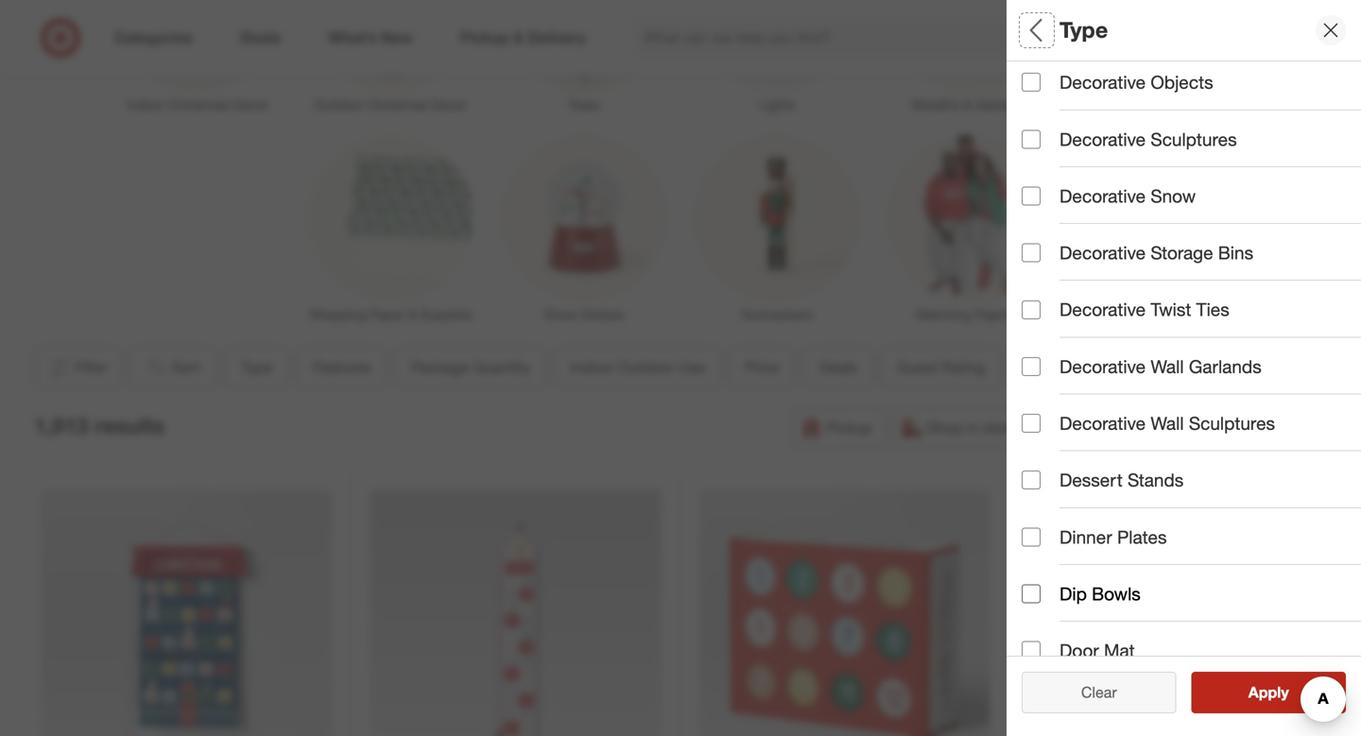 Task type: vqa. For each thing, say whether or not it's contained in the screenshot.
Clear all
yes



Task type: locate. For each thing, give the bounding box(es) containing it.
1 horizontal spatial rating
[[1077, 478, 1133, 500]]

1 horizontal spatial &
[[963, 96, 972, 113]]

price
[[1022, 346, 1066, 367], [745, 358, 780, 377]]

0 vertical spatial theme button
[[1009, 347, 1088, 389]]

2 wall from the top
[[1151, 413, 1184, 434]]

Decorative Objects checkbox
[[1022, 73, 1041, 92]]

search button
[[1090, 17, 1135, 62]]

1 vertical spatial indoor outdoor use button
[[554, 347, 721, 389]]

deals button
[[803, 347, 873, 389], [1022, 392, 1361, 458]]

0 horizontal spatial indoor
[[127, 96, 165, 113]]

type up decorative sculptures option
[[1022, 81, 1062, 103]]

christmas
[[169, 96, 229, 113], [367, 96, 428, 113]]

garlands inside type dialog
[[1189, 356, 1261, 377]]

price button
[[1022, 326, 1361, 392], [729, 347, 796, 389]]

features
[[1022, 147, 1096, 169], [313, 358, 371, 377]]

guest
[[897, 358, 937, 377], [1022, 478, 1072, 500]]

1 horizontal spatial quantity
[[1100, 213, 1173, 235]]

1 horizontal spatial use
[[1158, 279, 1191, 301]]

wreaths & garlands
[[911, 96, 1029, 113]]

rating up dinner plates
[[1077, 478, 1133, 500]]

decorative down the search button
[[1060, 71, 1146, 93]]

0 vertical spatial garlands
[[975, 96, 1029, 113]]

snow
[[1151, 185, 1196, 207], [544, 306, 578, 323]]

price button down twist at top right
[[1022, 326, 1361, 392]]

use
[[1158, 279, 1191, 301], [679, 358, 705, 377]]

decorative storage bins
[[1060, 242, 1253, 264]]

outdoor christmas decor
[[315, 96, 467, 113]]

day
[[1115, 419, 1141, 437]]

1 horizontal spatial package
[[1022, 213, 1095, 235]]

0 horizontal spatial guest rating button
[[881, 347, 1001, 389]]

guest rating up dinner
[[1022, 478, 1133, 500]]

1 horizontal spatial guest
[[1022, 478, 1072, 500]]

2 decorative from the top
[[1060, 128, 1146, 150]]

clear inside button
[[1081, 683, 1117, 702]]

type right all
[[1060, 17, 1108, 43]]

type button right sort
[[225, 347, 289, 389]]

1 vertical spatial quantity
[[474, 358, 531, 377]]

0 vertical spatial package
[[1022, 213, 1095, 235]]

indoor outdoor use
[[1022, 279, 1191, 301], [570, 358, 705, 377]]

2 horizontal spatial outdoor
[[1082, 279, 1153, 301]]

1 vertical spatial guest
[[1022, 478, 1072, 500]]

package quantity down 'supplies'
[[411, 358, 531, 377]]

theme button
[[1009, 347, 1088, 389], [1022, 525, 1361, 591]]

type button
[[1022, 61, 1361, 128], [225, 347, 289, 389]]

garlands for wreaths & garlands
[[975, 96, 1029, 113]]

clear down "door mat"
[[1081, 683, 1117, 702]]

1 horizontal spatial deals
[[1022, 412, 1070, 433]]

3 decorative from the top
[[1060, 185, 1146, 207]]

0 vertical spatial deals
[[819, 358, 857, 377]]

package quantity button up twist at top right
[[1022, 194, 1361, 260]]

1 vertical spatial type
[[1022, 81, 1062, 103]]

type button inside all filters dialog
[[1022, 61, 1361, 128]]

0 horizontal spatial decor
[[233, 96, 269, 113]]

features button down wrapping
[[297, 347, 387, 389]]

objects
[[1151, 71, 1213, 93]]

clear left all at the bottom right of the page
[[1072, 683, 1107, 702]]

quantity
[[1100, 213, 1173, 235], [474, 358, 531, 377]]

Door Mat checkbox
[[1022, 641, 1041, 660]]

price inside all filters dialog
[[1022, 346, 1066, 367]]

guest rating inside all filters dialog
[[1022, 478, 1133, 500]]

0 horizontal spatial quantity
[[474, 358, 531, 377]]

snow left globes
[[544, 306, 578, 323]]

& inside 'link'
[[963, 96, 972, 113]]

outdoor
[[315, 96, 364, 113], [1082, 279, 1153, 301], [618, 358, 674, 377]]

1 wall from the top
[[1151, 356, 1184, 377]]

results inside see results button
[[1260, 683, 1309, 702]]

decor
[[233, 96, 269, 113], [431, 96, 467, 113]]

garlands inside 'link'
[[975, 96, 1029, 113]]

0 horizontal spatial snow
[[544, 306, 578, 323]]

0 horizontal spatial indoor outdoor use
[[570, 358, 705, 377]]

package quantity button
[[1022, 194, 1361, 260], [395, 347, 547, 389]]

decorative up same
[[1060, 356, 1146, 377]]

Dip Bowls checkbox
[[1022, 585, 1041, 603]]

Decorative Twist Ties checkbox
[[1022, 300, 1041, 319]]

2 vertical spatial indoor
[[570, 358, 614, 377]]

1 vertical spatial results
[[1260, 683, 1309, 702]]

1 horizontal spatial garlands
[[1189, 356, 1261, 377]]

0 vertical spatial package quantity
[[1022, 213, 1173, 235]]

quantity inside all filters dialog
[[1100, 213, 1173, 235]]

decorative for decorative storage bins
[[1060, 242, 1146, 264]]

same
[[1072, 419, 1111, 437]]

theme inside all filters dialog
[[1022, 544, 1080, 566]]

1 vertical spatial use
[[679, 358, 705, 377]]

decor for indoor christmas decor
[[233, 96, 269, 113]]

1 vertical spatial guest rating button
[[1022, 458, 1361, 525]]

1 horizontal spatial price
[[1022, 346, 1066, 367]]

indoor outdoor use down decorative storage bins
[[1022, 279, 1191, 301]]

filter
[[75, 358, 108, 377]]

guest rating button down the "matching"
[[881, 347, 1001, 389]]

decorative right the decorative snow 'checkbox'
[[1060, 185, 1146, 207]]

results right 1,913
[[94, 413, 165, 439]]

decorative up decorative snow
[[1060, 128, 1146, 150]]

0 horizontal spatial package quantity
[[411, 358, 531, 377]]

6 decorative from the top
[[1060, 356, 1146, 377]]

snow up storage
[[1151, 185, 1196, 207]]

1 horizontal spatial snow
[[1151, 185, 1196, 207]]

deals inside all filters dialog
[[1022, 412, 1070, 433]]

snow inside type dialog
[[1151, 185, 1196, 207]]

1 horizontal spatial guest rating button
[[1022, 458, 1361, 525]]

1 vertical spatial garlands
[[1189, 356, 1261, 377]]

guest rating button
[[881, 347, 1001, 389], [1022, 458, 1361, 525]]

0 vertical spatial results
[[94, 413, 165, 439]]

sculptures
[[1151, 128, 1237, 150], [1189, 413, 1275, 434]]

Decorative Sculptures checkbox
[[1022, 130, 1041, 149]]

0 horizontal spatial guest rating
[[897, 358, 985, 377]]

& right 'paper'
[[409, 306, 417, 323]]

7 decorative from the top
[[1060, 413, 1146, 434]]

package quantity button down 'supplies'
[[395, 347, 547, 389]]

1 horizontal spatial features button
[[1022, 128, 1361, 194]]

package quantity inside all filters dialog
[[1022, 213, 1173, 235]]

use inside all filters dialog
[[1158, 279, 1191, 301]]

1,913 results
[[34, 413, 165, 439]]

garlands for decorative wall garlands
[[1189, 356, 1261, 377]]

1 decorative from the top
[[1060, 71, 1146, 93]]

0 vertical spatial type
[[1060, 17, 1108, 43]]

price button down "nutcrackers"
[[729, 347, 796, 389]]

guest up dinner plates option
[[1022, 478, 1072, 500]]

decorative left twist at top right
[[1060, 299, 1146, 321]]

1 vertical spatial outdoor
[[1082, 279, 1153, 301]]

0 vertical spatial wall
[[1151, 356, 1184, 377]]

0 horizontal spatial features button
[[297, 347, 387, 389]]

decorative snow
[[1060, 185, 1196, 207]]

18.78" battery operated lit 'sleeps 'til christmas' wood countdown sign cream - wondershop™ image
[[1028, 490, 1320, 736], [1028, 490, 1320, 736]]

0 vertical spatial quantity
[[1100, 213, 1173, 235]]

dip
[[1060, 583, 1087, 605]]

Decorative Wall Garlands checkbox
[[1022, 357, 1041, 376]]

snow globes link
[[487, 132, 681, 324]]

1 horizontal spatial results
[[1260, 683, 1309, 702]]

type button up "decorative sculptures"
[[1022, 61, 1361, 128]]

1 vertical spatial rating
[[1077, 478, 1133, 500]]

0 vertical spatial guest rating
[[897, 358, 985, 377]]

2 horizontal spatial indoor
[[1022, 279, 1077, 301]]

1 horizontal spatial deals button
[[1022, 392, 1361, 458]]

deals left same
[[1022, 412, 1070, 433]]

2 vertical spatial type
[[241, 358, 273, 377]]

1 decor from the left
[[233, 96, 269, 113]]

1 horizontal spatial type button
[[1022, 61, 1361, 128]]

1 vertical spatial snow
[[544, 306, 578, 323]]

indoor christmas decor
[[127, 96, 269, 113]]

package quantity down decorative snow
[[1022, 213, 1173, 235]]

price down "nutcrackers"
[[745, 358, 780, 377]]

Decorative Snow checkbox
[[1022, 187, 1041, 206]]

package down the decorative snow 'checkbox'
[[1022, 213, 1095, 235]]

guest rating
[[897, 358, 985, 377], [1022, 478, 1133, 500]]

rating
[[942, 358, 985, 377], [1077, 478, 1133, 500]]

garlands down decorative objects checkbox
[[975, 96, 1029, 113]]

guest rating button down delivery
[[1022, 458, 1361, 525]]

0 vertical spatial type button
[[1022, 61, 1361, 128]]

0 horizontal spatial outdoor
[[315, 96, 364, 113]]

deals
[[819, 358, 857, 377], [1022, 412, 1070, 433]]

& right the wreaths
[[963, 96, 972, 113]]

1 vertical spatial indoor outdoor use
[[570, 358, 705, 377]]

0 horizontal spatial guest
[[897, 358, 937, 377]]

results right see
[[1260, 683, 1309, 702]]

snow inside snow globes link
[[544, 306, 578, 323]]

0 horizontal spatial results
[[94, 413, 165, 439]]

1 horizontal spatial christmas
[[367, 96, 428, 113]]

21" fabric 'days 'til christmas' hanging advent calendar blue/red - wondershop™ image
[[41, 490, 332, 736], [41, 490, 332, 736]]

theme button up decorative wall sculptures option
[[1009, 347, 1088, 389]]

rating down matching pajamas
[[942, 358, 985, 377]]

0 vertical spatial &
[[963, 96, 972, 113]]

results for 1,913 results
[[94, 413, 165, 439]]

price down decorative twist ties option
[[1022, 346, 1066, 367]]

type
[[1060, 17, 1108, 43], [1022, 81, 1062, 103], [241, 358, 273, 377]]

features up the decorative snow 'checkbox'
[[1022, 147, 1096, 169]]

package down 'supplies'
[[411, 358, 469, 377]]

4 decorative from the top
[[1060, 242, 1146, 264]]

clear for clear
[[1081, 683, 1117, 702]]

clear button
[[1022, 672, 1176, 714]]

all filters dialog
[[1007, 0, 1361, 736]]

theme button down stands
[[1022, 525, 1361, 591]]

color
[[1022, 610, 1068, 632]]

1 horizontal spatial price button
[[1022, 326, 1361, 392]]

&
[[963, 96, 972, 113], [409, 306, 417, 323]]

2 clear from the left
[[1081, 683, 1117, 702]]

0 vertical spatial package quantity button
[[1022, 194, 1361, 260]]

0 horizontal spatial package quantity button
[[395, 347, 547, 389]]

package inside all filters dialog
[[1022, 213, 1095, 235]]

dip bowls
[[1060, 583, 1141, 605]]

ties
[[1196, 299, 1229, 321]]

Decorative Wall Sculptures checkbox
[[1022, 414, 1041, 433]]

guest down the "matching"
[[897, 358, 937, 377]]

garlands
[[975, 96, 1029, 113], [1189, 356, 1261, 377]]

0 horizontal spatial price button
[[729, 347, 796, 389]]

clear inside button
[[1072, 683, 1107, 702]]

package quantity
[[1022, 213, 1173, 235], [411, 358, 531, 377]]

theme up decorative wall sculptures option
[[1025, 358, 1072, 377]]

dessert
[[1060, 469, 1123, 491]]

all filters
[[1022, 17, 1113, 43]]

results for see results
[[1260, 683, 1309, 702]]

1 vertical spatial wall
[[1151, 413, 1184, 434]]

decorative sculptures
[[1060, 128, 1237, 150]]

0 horizontal spatial deals
[[819, 358, 857, 377]]

1 vertical spatial guest rating
[[1022, 478, 1133, 500]]

wall for sculptures
[[1151, 413, 1184, 434]]

clear
[[1072, 683, 1107, 702], [1081, 683, 1117, 702]]

1 christmas from the left
[[169, 96, 229, 113]]

0 horizontal spatial garlands
[[975, 96, 1029, 113]]

decor for outdoor christmas decor
[[431, 96, 467, 113]]

results
[[94, 413, 165, 439], [1260, 683, 1309, 702]]

type inside dialog
[[1060, 17, 1108, 43]]

0 horizontal spatial use
[[679, 358, 705, 377]]

1 horizontal spatial decor
[[431, 96, 467, 113]]

features button down ornaments
[[1022, 128, 1361, 194]]

indoor
[[127, 96, 165, 113], [1022, 279, 1077, 301], [570, 358, 614, 377]]

2 decor from the left
[[431, 96, 467, 113]]

2 christmas from the left
[[367, 96, 428, 113]]

matching pajamas
[[916, 306, 1025, 323]]

store
[[983, 419, 1017, 437]]

lights
[[759, 96, 795, 113]]

indoor outdoor use down globes
[[570, 358, 705, 377]]

1 horizontal spatial package quantity
[[1022, 213, 1173, 235]]

clear for clear all
[[1072, 683, 1107, 702]]

13"x16.5" christmas countdown punch box red - wondershop™ image
[[699, 490, 990, 736], [699, 490, 990, 736]]

1 clear from the left
[[1072, 683, 1107, 702]]

1 vertical spatial &
[[409, 306, 417, 323]]

decorative
[[1060, 71, 1146, 93], [1060, 128, 1146, 150], [1060, 185, 1146, 207], [1060, 242, 1146, 264], [1060, 299, 1146, 321], [1060, 356, 1146, 377], [1060, 413, 1146, 434]]

decorative down decorative snow
[[1060, 242, 1146, 264]]

0 horizontal spatial price
[[745, 358, 780, 377]]

filter button
[[34, 347, 122, 389]]

0 vertical spatial indoor outdoor use button
[[1022, 260, 1361, 326]]

1 horizontal spatial outdoor
[[618, 358, 674, 377]]

0 horizontal spatial package
[[411, 358, 469, 377]]

nutcrackers link
[[681, 132, 874, 324]]

deals up pickup button
[[819, 358, 857, 377]]

1 horizontal spatial features
[[1022, 147, 1096, 169]]

1 horizontal spatial indoor outdoor use
[[1022, 279, 1191, 301]]

garlands down ties
[[1189, 356, 1261, 377]]

type right sort
[[241, 358, 273, 377]]

mat
[[1104, 640, 1135, 662]]

2 vertical spatial outdoor
[[618, 358, 674, 377]]

package
[[1022, 213, 1095, 235], [411, 358, 469, 377]]

wall right 'day'
[[1151, 413, 1184, 434]]

0 horizontal spatial type button
[[225, 347, 289, 389]]

indoor inside all filters dialog
[[1022, 279, 1077, 301]]

1 horizontal spatial guest rating
[[1022, 478, 1133, 500]]

door
[[1060, 640, 1099, 662]]

wrapping paper & supplies
[[310, 306, 472, 323]]

theme
[[1025, 358, 1072, 377], [1022, 544, 1080, 566]]

0 vertical spatial features button
[[1022, 128, 1361, 194]]

decorative for decorative objects
[[1060, 71, 1146, 93]]

0 horizontal spatial rating
[[942, 358, 985, 377]]

christmas for outdoor
[[367, 96, 428, 113]]

decorative up dessert
[[1060, 413, 1146, 434]]

1 horizontal spatial package quantity button
[[1022, 194, 1361, 260]]

guest rating down the "matching"
[[897, 358, 985, 377]]

1 vertical spatial deals button
[[1022, 392, 1361, 458]]

lights link
[[681, 0, 874, 114]]

1 vertical spatial type button
[[225, 347, 289, 389]]

5 decorative from the top
[[1060, 299, 1146, 321]]

48" fabric hanging christmas advent calendar with gingerbread man counter white - wondershop™ image
[[370, 490, 661, 736], [370, 490, 661, 736]]

theme up dip bowls 'option'
[[1022, 544, 1080, 566]]

pickup button
[[791, 407, 884, 449]]

wall up decorative wall sculptures
[[1151, 356, 1184, 377]]

storage
[[1151, 242, 1213, 264]]

apply button
[[1191, 672, 1346, 714]]

features down wrapping
[[313, 358, 371, 377]]

features button
[[1022, 128, 1361, 194], [297, 347, 387, 389]]



Task type: describe. For each thing, give the bounding box(es) containing it.
decorative for decorative wall garlands
[[1060, 356, 1146, 377]]

bowls
[[1092, 583, 1141, 605]]

Dessert Stands checkbox
[[1022, 471, 1041, 490]]

apply
[[1248, 683, 1289, 702]]

filters
[[1054, 17, 1113, 43]]

0 vertical spatial guest
[[897, 358, 937, 377]]

price button inside all filters dialog
[[1022, 326, 1361, 392]]

decorative for decorative sculptures
[[1060, 128, 1146, 150]]

1 vertical spatial package
[[411, 358, 469, 377]]

features inside all filters dialog
[[1022, 147, 1096, 169]]

door mat
[[1060, 640, 1135, 662]]

trees
[[568, 96, 600, 113]]

decorative wall sculptures
[[1060, 413, 1275, 434]]

matching pajamas link
[[874, 132, 1067, 324]]

see
[[1228, 683, 1256, 702]]

Dinner Plates checkbox
[[1022, 528, 1041, 547]]

dinner plates
[[1060, 526, 1167, 548]]

see results button
[[1191, 672, 1346, 714]]

0 vertical spatial sculptures
[[1151, 128, 1237, 150]]

1 horizontal spatial indoor outdoor use button
[[1022, 260, 1361, 326]]

0 horizontal spatial &
[[409, 306, 417, 323]]

all
[[1022, 17, 1048, 43]]

shop in store button
[[892, 407, 1029, 449]]

0 vertical spatial guest rating button
[[881, 347, 1001, 389]]

outdoor inside all filters dialog
[[1082, 279, 1153, 301]]

clear all
[[1072, 683, 1126, 702]]

pajamas
[[974, 306, 1025, 323]]

dinner
[[1060, 526, 1112, 548]]

clear all button
[[1022, 672, 1176, 714]]

matching
[[916, 306, 971, 323]]

guest inside all filters dialog
[[1022, 478, 1072, 500]]

1 vertical spatial package quantity button
[[395, 347, 547, 389]]

0 vertical spatial outdoor
[[315, 96, 364, 113]]

pickup
[[826, 419, 872, 437]]

0 vertical spatial indoor
[[127, 96, 165, 113]]

nutcrackers
[[741, 306, 813, 323]]

decorative for decorative twist ties
[[1060, 299, 1146, 321]]

decorative for decorative snow
[[1060, 185, 1146, 207]]

0 vertical spatial deals button
[[803, 347, 873, 389]]

bins
[[1218, 242, 1253, 264]]

outdoor christmas decor link
[[294, 0, 487, 114]]

wrapping
[[310, 306, 366, 323]]

rating inside all filters dialog
[[1077, 478, 1133, 500]]

snow globes
[[544, 306, 624, 323]]

delivery
[[1146, 419, 1200, 437]]

wreaths & garlands link
[[874, 0, 1067, 114]]

decorative wall garlands
[[1060, 356, 1261, 377]]

sort button
[[130, 347, 217, 389]]

features button inside all filters dialog
[[1022, 128, 1361, 194]]

decorative twist ties
[[1060, 299, 1229, 321]]

shop in store
[[927, 419, 1017, 437]]

paper
[[370, 306, 405, 323]]

0 vertical spatial rating
[[942, 358, 985, 377]]

decorative objects
[[1060, 71, 1213, 93]]

ornaments link
[[1067, 0, 1260, 114]]

1 vertical spatial sculptures
[[1189, 413, 1275, 434]]

all
[[1112, 683, 1126, 702]]

christmas for indoor
[[169, 96, 229, 113]]

wreaths
[[911, 96, 960, 113]]

1 vertical spatial package quantity
[[411, 358, 531, 377]]

shipping button
[[1220, 407, 1327, 449]]

see results
[[1228, 683, 1309, 702]]

0 vertical spatial theme
[[1025, 358, 1072, 377]]

decorative for decorative wall sculptures
[[1060, 413, 1146, 434]]

ornaments
[[1130, 96, 1196, 113]]

trees link
[[487, 0, 681, 114]]

1 vertical spatial theme button
[[1022, 525, 1361, 591]]

twist
[[1151, 299, 1191, 321]]

supplies
[[421, 306, 472, 323]]

indoor christmas decor link
[[101, 0, 294, 114]]

type inside all filters dialog
[[1022, 81, 1062, 103]]

globes
[[581, 306, 624, 323]]

search
[[1090, 30, 1135, 49]]

wrapping paper & supplies link
[[294, 132, 487, 324]]

same day delivery
[[1072, 419, 1200, 437]]

0 horizontal spatial indoor outdoor use button
[[554, 347, 721, 389]]

1 vertical spatial features
[[313, 358, 371, 377]]

1,913
[[34, 413, 88, 439]]

plates
[[1117, 526, 1167, 548]]

same day delivery button
[[1037, 407, 1212, 449]]

stands
[[1128, 469, 1184, 491]]

wall for garlands
[[1151, 356, 1184, 377]]

color button
[[1022, 591, 1361, 657]]

indoor outdoor use inside all filters dialog
[[1022, 279, 1191, 301]]

Decorative Storage Bins checkbox
[[1022, 243, 1041, 262]]

What can we help you find? suggestions appear below search field
[[632, 17, 1103, 59]]

sort
[[172, 358, 201, 377]]

type dialog
[[1007, 0, 1361, 736]]

1 vertical spatial features button
[[297, 347, 387, 389]]

shipping
[[1255, 419, 1315, 437]]

shop
[[927, 419, 963, 437]]

in
[[967, 419, 979, 437]]

dessert stands
[[1060, 469, 1184, 491]]



